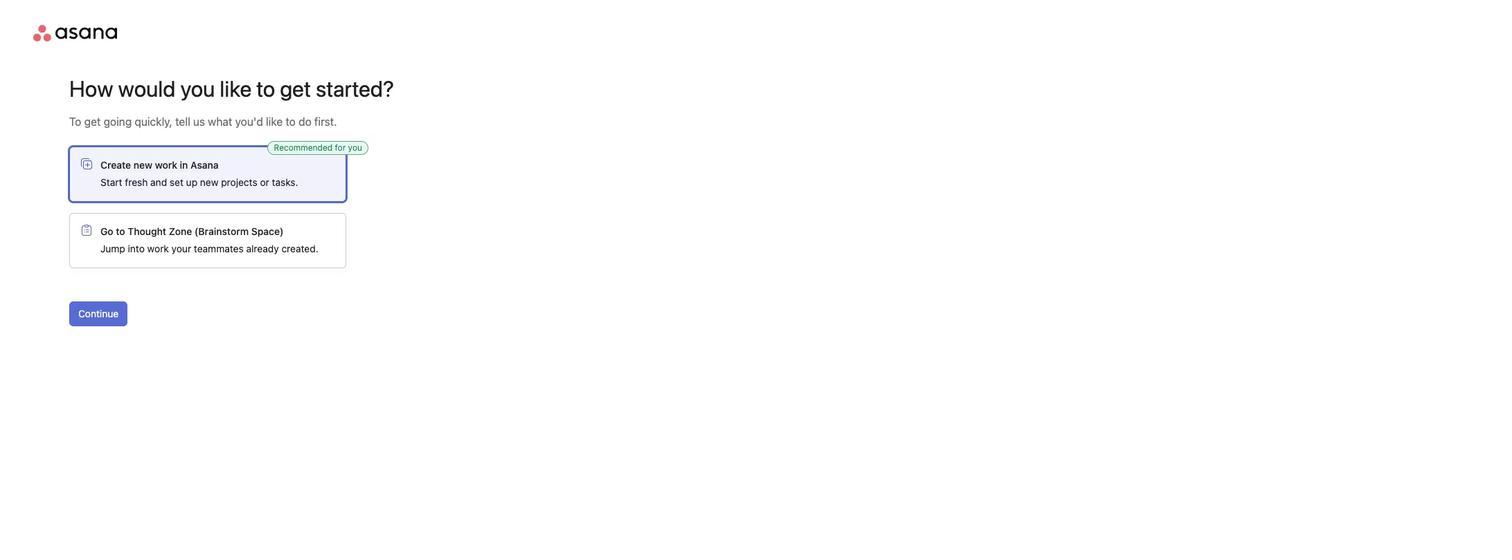 Task type: locate. For each thing, give the bounding box(es) containing it.
work
[[155, 159, 177, 171], [147, 243, 169, 255]]

for
[[335, 143, 346, 153]]

teammates
[[194, 243, 244, 255]]

do
[[299, 116, 311, 128]]

continue
[[78, 308, 119, 320]]

to get going quickly, tell us what you'd like to do first.
[[69, 116, 337, 128]]

0 horizontal spatial you
[[180, 75, 215, 102]]

get
[[84, 116, 101, 128]]

1 horizontal spatial new
[[200, 177, 218, 188]]

recommended for you
[[274, 143, 362, 153]]

tasks.
[[272, 177, 298, 188]]

1 vertical spatial you
[[348, 143, 362, 153]]

1 horizontal spatial you
[[348, 143, 362, 153]]

to
[[256, 75, 275, 102], [286, 116, 296, 128], [116, 226, 125, 238]]

go
[[100, 226, 113, 238]]

0 vertical spatial work
[[155, 159, 177, 171]]

work up and
[[155, 159, 177, 171]]

you
[[180, 75, 215, 102], [348, 143, 362, 153]]

and
[[150, 177, 167, 188]]

fresh
[[125, 177, 148, 188]]

to right go
[[116, 226, 125, 238]]

go to thought zone (brainstorm space) jump into work your teammates already created.
[[100, 226, 318, 255]]

get started?
[[280, 75, 394, 102]]

create new work in asana start fresh and set up new projects or tasks.
[[100, 159, 298, 188]]

new up fresh
[[134, 159, 152, 171]]

work down thought
[[147, 243, 169, 255]]

projects
[[221, 177, 257, 188]]

you right for
[[348, 143, 362, 153]]

0 vertical spatial you
[[180, 75, 215, 102]]

0 vertical spatial like
[[220, 75, 252, 102]]

1 horizontal spatial like
[[266, 116, 283, 128]]

in asana
[[180, 159, 219, 171]]

to up you'd
[[256, 75, 275, 102]]

2 horizontal spatial to
[[286, 116, 296, 128]]

like up you'd
[[220, 75, 252, 102]]

0 horizontal spatial like
[[220, 75, 252, 102]]

created.
[[282, 243, 318, 255]]

to left do
[[286, 116, 296, 128]]

2 vertical spatial to
[[116, 226, 125, 238]]

0 horizontal spatial to
[[116, 226, 125, 238]]

your
[[172, 243, 191, 255]]

you up us
[[180, 75, 215, 102]]

us
[[193, 116, 205, 128]]

like right you'd
[[266, 116, 283, 128]]

like
[[220, 75, 252, 102], [266, 116, 283, 128]]

1 vertical spatial work
[[147, 243, 169, 255]]

0 vertical spatial to
[[256, 75, 275, 102]]

new
[[134, 159, 152, 171], [200, 177, 218, 188]]

how would you like to get started?
[[69, 75, 394, 102]]

new right up
[[200, 177, 218, 188]]

you for for
[[348, 143, 362, 153]]

recommended
[[274, 143, 333, 153]]

set
[[170, 177, 183, 188]]

0 horizontal spatial new
[[134, 159, 152, 171]]

continue button
[[69, 302, 128, 327]]

how
[[69, 75, 113, 102]]

1 vertical spatial new
[[200, 177, 218, 188]]

would
[[118, 75, 176, 102]]

or
[[260, 177, 269, 188]]

0 vertical spatial new
[[134, 159, 152, 171]]



Task type: describe. For each thing, give the bounding box(es) containing it.
up
[[186, 177, 197, 188]]

1 vertical spatial to
[[286, 116, 296, 128]]

you'd
[[235, 116, 263, 128]]

you for would
[[180, 75, 215, 102]]

already
[[246, 243, 279, 255]]

tell
[[175, 116, 190, 128]]

(brainstorm space)
[[195, 226, 284, 238]]

create
[[100, 159, 131, 171]]

zone
[[169, 226, 192, 238]]

1 vertical spatial like
[[266, 116, 283, 128]]

going
[[104, 116, 132, 128]]

to inside go to thought zone (brainstorm space) jump into work your teammates already created.
[[116, 226, 125, 238]]

1 horizontal spatial to
[[256, 75, 275, 102]]

asana image
[[33, 25, 117, 42]]

work inside create new work in asana start fresh and set up new projects or tasks.
[[155, 159, 177, 171]]

work inside go to thought zone (brainstorm space) jump into work your teammates already created.
[[147, 243, 169, 255]]

thought
[[128, 226, 166, 238]]

quickly,
[[135, 116, 172, 128]]

to
[[69, 116, 81, 128]]

first.
[[314, 116, 337, 128]]

start
[[100, 177, 122, 188]]

what
[[208, 116, 232, 128]]

jump
[[100, 243, 125, 255]]

into
[[128, 243, 145, 255]]



Task type: vqa. For each thing, say whether or not it's contained in the screenshot.
quickly,
yes



